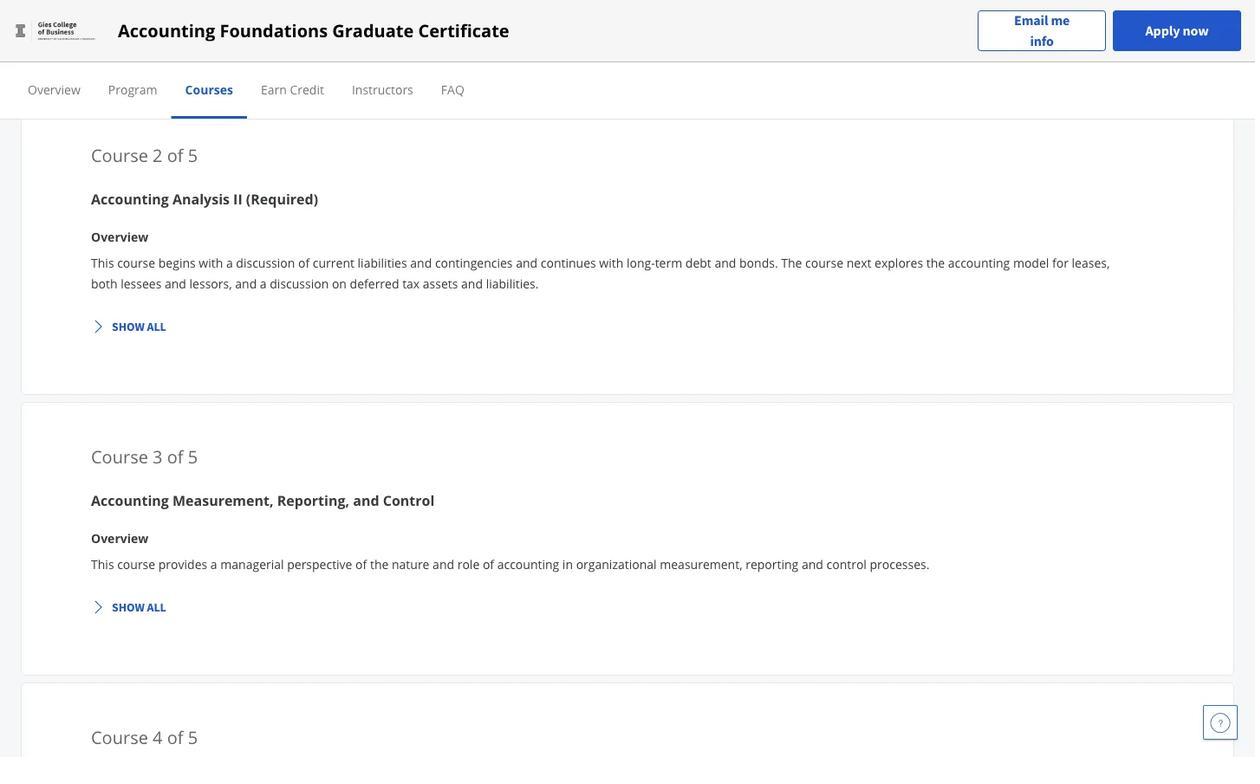 Task type: describe. For each thing, give the bounding box(es) containing it.
leases,
[[1072, 254, 1110, 271]]

debt
[[686, 254, 712, 271]]

this course provides a managerial perspective of the nature and role of accounting in organizational measurement, reporting and control processes.
[[91, 556, 930, 573]]

show all button for 2
[[84, 311, 173, 343]]

lessors,
[[190, 275, 232, 292]]

tax
[[402, 275, 420, 292]]

of right the 4
[[167, 726, 183, 750]]

model
[[1014, 254, 1049, 271]]

course for course 3 of 5
[[117, 556, 155, 573]]

control
[[383, 492, 435, 510]]

(required)
[[246, 190, 318, 209]]

help center image
[[1210, 713, 1231, 734]]

explores
[[875, 254, 924, 271]]

show all for 2
[[112, 319, 166, 335]]

bonds.
[[740, 254, 778, 271]]

2 horizontal spatial a
[[260, 275, 267, 292]]

email me info
[[1015, 12, 1070, 50]]

analysis
[[173, 190, 230, 209]]

1 horizontal spatial a
[[226, 254, 233, 271]]

apply
[[1146, 22, 1181, 39]]

course for course 4 of 5
[[91, 726, 148, 750]]

liabilities.
[[486, 275, 539, 292]]

0 vertical spatial discussion
[[236, 254, 295, 271]]

apply now button
[[1113, 10, 1242, 51]]

and down 'contingencies'
[[461, 275, 483, 292]]

accounting analysis ii (required)
[[91, 190, 318, 209]]

overview inside certificate menu element
[[28, 81, 80, 98]]

instructors
[[352, 81, 413, 98]]

program
[[108, 81, 157, 98]]

contingencies
[[435, 254, 513, 271]]

control
[[827, 556, 867, 573]]

both
[[91, 275, 118, 292]]

processes.
[[870, 556, 930, 573]]

course for course 2 of 5
[[117, 254, 155, 271]]

5 for course 4 of 5
[[188, 726, 198, 750]]

5 for course 2 of 5
[[188, 143, 198, 167]]

the inside this course begins with a discussion of current liabilities and contingencies and continues with long-term debt and bonds. the course next explores the accounting model for leases, both lessees and lessors, and a discussion on deferred tax assets and liabilities.
[[927, 254, 945, 271]]

courses link
[[185, 81, 233, 98]]

show all for 3
[[112, 600, 166, 616]]

earn credit
[[261, 81, 324, 98]]

accounting measurement, reporting, and control
[[91, 492, 435, 510]]

university of illinois gies college of business image
[[14, 17, 97, 45]]

and right debt
[[715, 254, 737, 271]]

program link
[[108, 81, 157, 98]]

0 horizontal spatial accounting
[[497, 556, 559, 573]]

lessees
[[121, 275, 162, 292]]

foundations
[[220, 19, 328, 42]]

and right lessors,
[[235, 275, 257, 292]]

3
[[153, 445, 163, 469]]

and left role
[[433, 556, 454, 573]]

on
[[332, 275, 347, 292]]

course 3 of 5
[[91, 445, 198, 469]]

2
[[153, 143, 163, 167]]

earn credit link
[[261, 81, 324, 98]]

4
[[153, 726, 163, 750]]

nature
[[392, 556, 430, 573]]

apply now
[[1146, 22, 1209, 39]]

course 2 of 5
[[91, 143, 198, 167]]

next
[[847, 254, 872, 271]]

earn
[[261, 81, 287, 98]]

term
[[655, 254, 683, 271]]

for
[[1053, 254, 1069, 271]]

role
[[458, 556, 480, 573]]

instructors link
[[352, 81, 413, 98]]

provides
[[158, 556, 207, 573]]

show all button for 3
[[84, 592, 173, 623]]



Task type: locate. For each thing, give the bounding box(es) containing it.
faq link
[[441, 81, 465, 98]]

of right '2'
[[167, 143, 183, 167]]

course
[[117, 254, 155, 271], [806, 254, 844, 271], [117, 556, 155, 573]]

0 vertical spatial 5
[[188, 143, 198, 167]]

this up both
[[91, 254, 114, 271]]

1 vertical spatial show
[[112, 600, 145, 616]]

all down lessees
[[147, 319, 166, 335]]

the left nature
[[370, 556, 389, 573]]

discussion
[[236, 254, 295, 271], [270, 275, 329, 292]]

graduate
[[332, 19, 414, 42]]

1 5 from the top
[[188, 143, 198, 167]]

2 vertical spatial course
[[91, 726, 148, 750]]

overview link
[[28, 81, 80, 98]]

course for course 2 of 5
[[91, 143, 148, 167]]

measurement,
[[660, 556, 743, 573]]

show all
[[112, 319, 166, 335], [112, 600, 166, 616]]

show for 2
[[112, 319, 145, 335]]

course for course 3 of 5
[[91, 445, 148, 469]]

3 5 from the top
[[188, 726, 198, 750]]

1 vertical spatial show all button
[[84, 592, 173, 623]]

0 vertical spatial accounting
[[118, 19, 215, 42]]

measurement,
[[173, 492, 274, 510]]

1 horizontal spatial the
[[927, 254, 945, 271]]

5 right 3 at the left bottom
[[188, 445, 198, 469]]

overview for course 3 of 5
[[91, 530, 148, 547]]

this inside this course begins with a discussion of current liabilities and contingencies and continues with long-term debt and bonds. the course next explores the accounting model for leases, both lessees and lessors, and a discussion on deferred tax assets and liabilities.
[[91, 254, 114, 271]]

of inside this course begins with a discussion of current liabilities and contingencies and continues with long-term debt and bonds. the course next explores the accounting model for leases, both lessees and lessors, and a discussion on deferred tax assets and liabilities.
[[298, 254, 310, 271]]

0 vertical spatial a
[[226, 254, 233, 271]]

overview for course 2 of 5
[[91, 228, 148, 245]]

email me info button
[[978, 10, 1107, 52]]

info
[[1031, 33, 1054, 50]]

reporting
[[746, 556, 799, 573]]

2 show from the top
[[112, 600, 145, 616]]

1 with from the left
[[199, 254, 223, 271]]

2 all from the top
[[147, 600, 166, 616]]

accounting
[[118, 19, 215, 42], [91, 190, 169, 209], [91, 492, 169, 510]]

certificate menu element
[[14, 62, 1242, 119]]

accounting inside this course begins with a discussion of current liabilities and contingencies and continues with long-term debt and bonds. the course next explores the accounting model for leases, both lessees and lessors, and a discussion on deferred tax assets and liabilities.
[[948, 254, 1010, 271]]

of right 3 at the left bottom
[[167, 445, 183, 469]]

begins
[[158, 254, 196, 271]]

0 horizontal spatial the
[[370, 556, 389, 573]]

assets
[[423, 275, 458, 292]]

and up liabilities.
[[516, 254, 538, 271]]

the
[[927, 254, 945, 271], [370, 556, 389, 573]]

now
[[1183, 22, 1209, 39]]

0 vertical spatial show
[[112, 319, 145, 335]]

0 vertical spatial course
[[91, 143, 148, 167]]

0 vertical spatial all
[[147, 319, 166, 335]]

1 vertical spatial show all
[[112, 600, 166, 616]]

show all button
[[84, 311, 173, 343], [84, 592, 173, 623]]

1 vertical spatial 5
[[188, 445, 198, 469]]

this left provides on the left bottom of the page
[[91, 556, 114, 573]]

0 vertical spatial accounting
[[948, 254, 1010, 271]]

show all down lessees
[[112, 319, 166, 335]]

accounting for accounting measurement, reporting, and control
[[91, 492, 169, 510]]

email
[[1015, 12, 1049, 29]]

accounting down course 3 of 5
[[91, 492, 169, 510]]

1 show all from the top
[[112, 319, 166, 335]]

overview up both
[[91, 228, 148, 245]]

accounting foundations graduate certificate
[[118, 19, 510, 42]]

this for course 2 of 5
[[91, 254, 114, 271]]

accounting left "in"
[[497, 556, 559, 573]]

of left current
[[298, 254, 310, 271]]

1 show from the top
[[112, 319, 145, 335]]

a
[[226, 254, 233, 271], [260, 275, 267, 292], [211, 556, 217, 573]]

1 vertical spatial all
[[147, 600, 166, 616]]

0 vertical spatial show all
[[112, 319, 166, 335]]

overview
[[28, 81, 80, 98], [91, 228, 148, 245], [91, 530, 148, 547]]

discussion left on at top left
[[270, 275, 329, 292]]

continues
[[541, 254, 596, 271]]

organizational
[[576, 556, 657, 573]]

5 right the 4
[[188, 726, 198, 750]]

1 horizontal spatial accounting
[[948, 254, 1010, 271]]

course up lessees
[[117, 254, 155, 271]]

reporting,
[[277, 492, 350, 510]]

5 right '2'
[[188, 143, 198, 167]]

accounting down course 2 of 5
[[91, 190, 169, 209]]

overview down university of illinois gies college of business image on the top left
[[28, 81, 80, 98]]

2 vertical spatial accounting
[[91, 492, 169, 510]]

liabilities
[[358, 254, 407, 271]]

0 vertical spatial this
[[91, 254, 114, 271]]

with up lessors,
[[199, 254, 223, 271]]

all
[[147, 319, 166, 335], [147, 600, 166, 616]]

course left provides on the left bottom of the page
[[117, 556, 155, 573]]

accounting for accounting analysis ii (required)
[[91, 190, 169, 209]]

show for 3
[[112, 600, 145, 616]]

this for course 3 of 5
[[91, 556, 114, 573]]

1 show all button from the top
[[84, 311, 173, 343]]

current
[[313, 254, 355, 271]]

course
[[91, 143, 148, 167], [91, 445, 148, 469], [91, 726, 148, 750]]

1 all from the top
[[147, 319, 166, 335]]

in
[[563, 556, 573, 573]]

2 vertical spatial a
[[211, 556, 217, 573]]

of right perspective
[[356, 556, 367, 573]]

1 horizontal spatial with
[[599, 254, 624, 271]]

1 vertical spatial accounting
[[497, 556, 559, 573]]

show
[[112, 319, 145, 335], [112, 600, 145, 616]]

managerial
[[220, 556, 284, 573]]

and
[[410, 254, 432, 271], [516, 254, 538, 271], [715, 254, 737, 271], [165, 275, 186, 292], [235, 275, 257, 292], [461, 275, 483, 292], [353, 492, 379, 510], [433, 556, 454, 573], [802, 556, 824, 573]]

1 vertical spatial discussion
[[270, 275, 329, 292]]

2 with from the left
[[599, 254, 624, 271]]

1 this from the top
[[91, 254, 114, 271]]

0 vertical spatial overview
[[28, 81, 80, 98]]

ii
[[233, 190, 243, 209]]

deferred
[[350, 275, 399, 292]]

show all button down lessees
[[84, 311, 173, 343]]

and left control
[[353, 492, 379, 510]]

5 for course 3 of 5
[[188, 445, 198, 469]]

1 vertical spatial a
[[260, 275, 267, 292]]

accounting
[[948, 254, 1010, 271], [497, 556, 559, 573]]

faq
[[441, 81, 465, 98]]

discussion down (required)
[[236, 254, 295, 271]]

0 vertical spatial show all button
[[84, 311, 173, 343]]

accounting up program
[[118, 19, 215, 42]]

1 vertical spatial the
[[370, 556, 389, 573]]

all for 3
[[147, 600, 166, 616]]

with left long- on the top
[[599, 254, 624, 271]]

a right lessors,
[[260, 275, 267, 292]]

1 course from the top
[[91, 143, 148, 167]]

show all button down provides on the left bottom of the page
[[84, 592, 173, 623]]

3 course from the top
[[91, 726, 148, 750]]

and down begins
[[165, 275, 186, 292]]

courses
[[185, 81, 233, 98]]

accounting for accounting foundations graduate certificate
[[118, 19, 215, 42]]

course 4 of 5
[[91, 726, 198, 750]]

course left '2'
[[91, 143, 148, 167]]

this course begins with a discussion of current liabilities and contingencies and continues with long-term debt and bonds. the course next explores the accounting model for leases, both lessees and lessors, and a discussion on deferred tax assets and liabilities.
[[91, 254, 1110, 292]]

a right provides on the left bottom of the page
[[211, 556, 217, 573]]

2 vertical spatial 5
[[188, 726, 198, 750]]

the
[[781, 254, 802, 271]]

5
[[188, 143, 198, 167], [188, 445, 198, 469], [188, 726, 198, 750]]

1 vertical spatial this
[[91, 556, 114, 573]]

2 5 from the top
[[188, 445, 198, 469]]

course right the
[[806, 254, 844, 271]]

2 this from the top
[[91, 556, 114, 573]]

this
[[91, 254, 114, 271], [91, 556, 114, 573]]

of
[[167, 143, 183, 167], [298, 254, 310, 271], [167, 445, 183, 469], [356, 556, 367, 573], [483, 556, 494, 573], [167, 726, 183, 750]]

course left 3 at the left bottom
[[91, 445, 148, 469]]

and left control at the right
[[802, 556, 824, 573]]

all for 2
[[147, 319, 166, 335]]

accounting left model
[[948, 254, 1010, 271]]

all down provides on the left bottom of the page
[[147, 600, 166, 616]]

show all down provides on the left bottom of the page
[[112, 600, 166, 616]]

course left the 4
[[91, 726, 148, 750]]

me
[[1051, 12, 1070, 29]]

and up "tax"
[[410, 254, 432, 271]]

perspective
[[287, 556, 352, 573]]

0 horizontal spatial a
[[211, 556, 217, 573]]

2 show all from the top
[[112, 600, 166, 616]]

1 vertical spatial course
[[91, 445, 148, 469]]

with
[[199, 254, 223, 271], [599, 254, 624, 271]]

1 vertical spatial accounting
[[91, 190, 169, 209]]

overview down course 3 of 5
[[91, 530, 148, 547]]

certificate
[[418, 19, 510, 42]]

0 vertical spatial the
[[927, 254, 945, 271]]

1 vertical spatial overview
[[91, 228, 148, 245]]

of right role
[[483, 556, 494, 573]]

the right explores
[[927, 254, 945, 271]]

0 horizontal spatial with
[[199, 254, 223, 271]]

credit
[[290, 81, 324, 98]]

2 course from the top
[[91, 445, 148, 469]]

2 vertical spatial overview
[[91, 530, 148, 547]]

long-
[[627, 254, 655, 271]]

2 show all button from the top
[[84, 592, 173, 623]]

a up lessors,
[[226, 254, 233, 271]]



Task type: vqa. For each thing, say whether or not it's contained in the screenshot.
the Accounting Analysis II (Required)
yes



